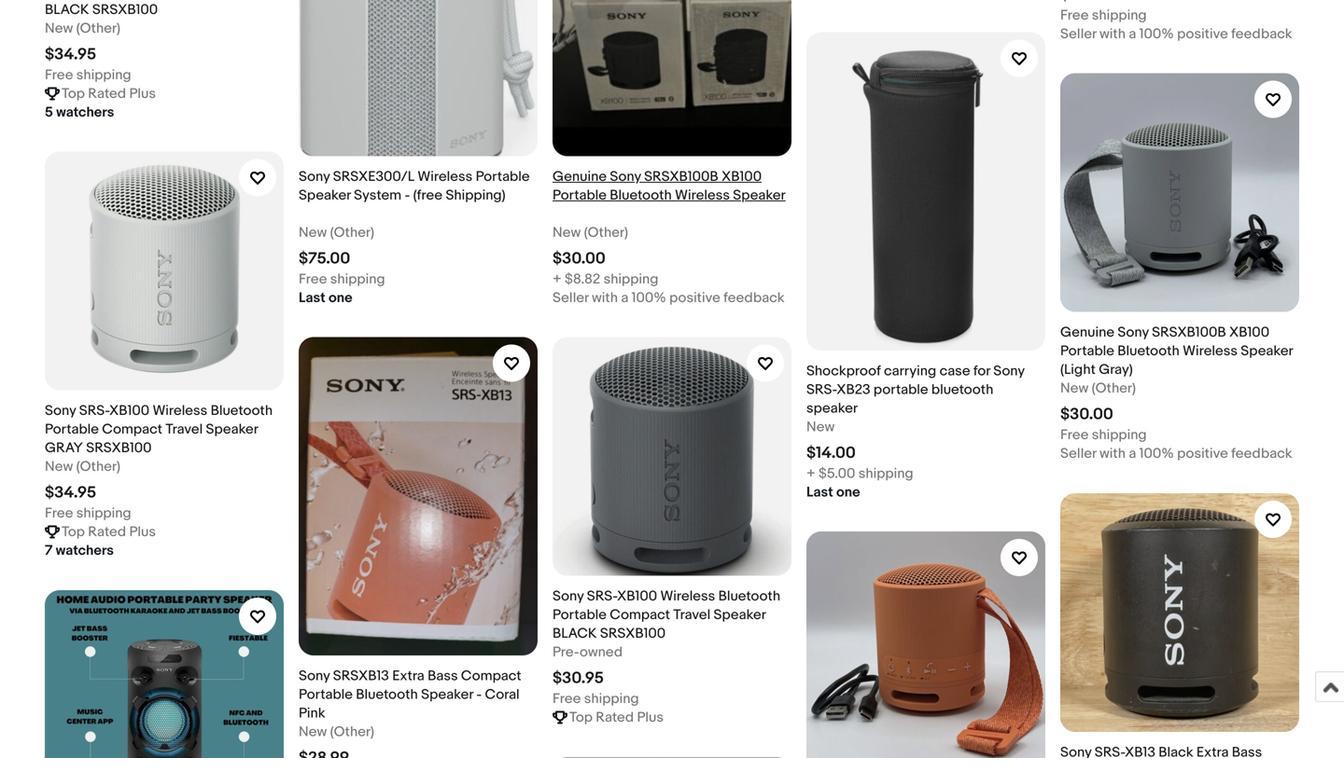 Task type: describe. For each thing, give the bounding box(es) containing it.
a inside free shipping seller with a 100% positive feedback
[[1129, 26, 1136, 42]]

speaker inside 'sony srs-xb100 wireless bluetooth portable compact travel speaker black srsxb100 pre-owned $30.95 free shipping'
[[714, 607, 766, 624]]

speaker inside genuine sony srsxb100b xb100 portable bluetooth wireless speaker
[[733, 187, 786, 204]]

New text field
[[806, 418, 835, 437]]

genuine for genuine sony srsxb100b xb100 portable bluetooth wireless speaker
[[553, 168, 607, 185]]

portable inside 'sony srs-xb100 wireless bluetooth portable compact travel speaker black srsxb100 pre-owned $30.95 free shipping'
[[553, 607, 607, 624]]

free inside 'sony srs-xb100 wireless bluetooth portable compact travel speaker gray srsxb100 new (other) $34.95 free shipping'
[[45, 505, 73, 522]]

$8.82
[[565, 271, 600, 288]]

free shipping text field for $75.00
[[299, 270, 385, 289]]

top rated plus for $30.95
[[569, 710, 664, 727]]

(other) for new (other)
[[330, 724, 374, 741]]

0 vertical spatial rated
[[88, 85, 126, 102]]

shipping)
[[446, 187, 506, 204]]

new inside new (other) $75.00 free shipping last one
[[299, 224, 327, 241]]

$34.95 text field for $34.95
[[45, 45, 96, 64]]

free inside 'sony srs-xb100 wireless bluetooth portable compact travel speaker black srsxb100 pre-owned $30.95 free shipping'
[[553, 691, 581, 708]]

seller inside new (other) $30.00 + $8.82 shipping seller with a 100% positive feedback
[[553, 290, 589, 307]]

compact for $30.95
[[610, 607, 670, 624]]

shipping inside 'sony srs-xb100 wireless bluetooth portable compact travel speaker black srsxb100 pre-owned $30.95 free shipping'
[[584, 691, 639, 708]]

$30.00 text field
[[553, 249, 606, 269]]

sony srs-xb100 wireless bluetooth portable compact travel speaker black srsxb100 pre-owned $30.95 free shipping
[[553, 588, 780, 708]]

$34.95 text field for xb100
[[45, 483, 96, 503]]

free shipping seller with a 100% positive feedback
[[1060, 7, 1292, 42]]

bluetooth
[[931, 382, 993, 398]]

wireless inside 'sony srs-xb100 wireless bluetooth portable compact travel speaker black srsxb100 pre-owned $30.95 free shipping'
[[660, 588, 715, 605]]

0 vertical spatial new (other) text field
[[45, 19, 120, 38]]

new inside genuine sony srsxb100b xb100 portable bluetooth wireless speaker (light gray) new (other) $30.00 free shipping seller with a 100% positive feedback
[[1060, 380, 1089, 397]]

wireless inside genuine sony srsxb100b xb100 portable bluetooth wireless speaker (light gray) new (other) $30.00 free shipping seller with a 100% positive feedback
[[1183, 343, 1238, 360]]

100% inside genuine sony srsxb100b xb100 portable bluetooth wireless speaker (light gray) new (other) $30.00 free shipping seller with a 100% positive feedback
[[1139, 446, 1174, 462]]

feedback inside genuine sony srsxb100b xb100 portable bluetooth wireless speaker (light gray) new (other) $30.00 free shipping seller with a 100% positive feedback
[[1231, 446, 1292, 462]]

a inside genuine sony srsxb100b xb100 portable bluetooth wireless speaker (light gray) new (other) $30.00 free shipping seller with a 100% positive feedback
[[1129, 446, 1136, 462]]

portable inside sony srsxe300/l wireless portable speaker system - (free shipping)
[[476, 168, 530, 185]]

srsxb100 for $30.95
[[600, 626, 666, 643]]

feedback inside new (other) $30.00 + $8.82 shipping seller with a 100% positive feedback
[[723, 290, 785, 307]]

shipping inside new (other) $34.95 free shipping
[[76, 67, 131, 83]]

5
[[45, 104, 53, 121]]

bluetooth inside genuine sony srsxb100b xb100 portable bluetooth wireless speaker (light gray) new (other) $30.00 free shipping seller with a 100% positive feedback
[[1117, 343, 1180, 360]]

Last one text field
[[299, 289, 352, 308]]

bass
[[428, 668, 458, 685]]

portable inside 'sony srs-xb100 wireless bluetooth portable compact travel speaker gray srsxb100 new (other) $34.95 free shipping'
[[45, 421, 99, 438]]

new (other) $75.00 free shipping last one
[[299, 224, 385, 307]]

+ inside new (other) $30.00 + $8.82 shipping seller with a 100% positive feedback
[[553, 271, 562, 288]]

case
[[940, 363, 970, 380]]

genuine for genuine sony srsxb100b xb100 portable bluetooth wireless speaker (light gray) new (other) $30.00 free shipping seller with a 100% positive feedback
[[1060, 324, 1114, 341]]

one inside new (other) $75.00 free shipping last one
[[329, 290, 352, 307]]

new (other)
[[299, 724, 374, 741]]

compact inside sony srsxb13 extra bass compact portable bluetooth speaker - coral pink
[[461, 668, 521, 685]]

sony srsxe300/l wireless portable speaker system - (free shipping)
[[299, 168, 530, 204]]

free shipping text field for $30.95
[[553, 690, 639, 709]]

(other) for new (other) $34.95 free shipping
[[76, 20, 120, 37]]

top rated plus text field for xb100
[[62, 523, 156, 542]]

travel for $30.95
[[673, 607, 710, 624]]

portable inside genuine sony srsxb100b xb100 portable bluetooth wireless speaker
[[553, 187, 607, 204]]

carrying
[[884, 363, 936, 380]]

shipping inside new (other) $75.00 free shipping last one
[[330, 271, 385, 288]]

(free
[[413, 187, 443, 204]]

top for $34.95
[[62, 524, 85, 541]]

5 watchers text field
[[45, 103, 114, 122]]

xb100 inside 'sony srs-xb100 wireless bluetooth portable compact travel speaker black srsxb100 pre-owned $30.95 free shipping'
[[617, 588, 657, 605]]

0 vertical spatial seller with a 100% positive feedback text field
[[1060, 25, 1292, 43]]

genuine sony srsxb100b xb100 portable bluetooth wireless speaker
[[553, 168, 786, 204]]

7
[[45, 543, 53, 560]]

genuine sony srsxb100b xb100 portable bluetooth wireless speaker (light gray) new (other) $30.00 free shipping seller with a 100% positive feedback
[[1060, 324, 1293, 462]]

shockproof
[[806, 363, 881, 380]]

srs- inside the shockproof carrying case for sony srs-xb23 portable bluetooth speaker new $14.00 + $5.00 shipping last one
[[806, 382, 837, 398]]

$75.00
[[299, 249, 350, 269]]

srsxb100 for $34.95
[[86, 440, 152, 457]]

$14.00
[[806, 444, 856, 463]]

+ inside the shockproof carrying case for sony srs-xb23 portable bluetooth speaker new $14.00 + $5.00 shipping last one
[[806, 466, 815, 482]]

travel for $34.95
[[166, 421, 203, 438]]

srsxb100b for genuine sony srsxb100b xb100 portable bluetooth wireless speaker (light gray) new (other) $30.00 free shipping seller with a 100% positive feedback
[[1152, 324, 1226, 341]]

new (other) text field for $30.00
[[553, 224, 628, 242]]

new inside the shockproof carrying case for sony srs-xb23 portable bluetooth speaker new $14.00 + $5.00 shipping last one
[[806, 419, 835, 436]]

bluetooth inside 'sony srs-xb100 wireless bluetooth portable compact travel speaker gray srsxb100 new (other) $34.95 free shipping'
[[211, 403, 273, 420]]

sony srsxb13 extra bass compact portable bluetooth speaker - coral pink
[[299, 668, 521, 722]]

shipping inside the shockproof carrying case for sony srs-xb23 portable bluetooth speaker new $14.00 + $5.00 shipping last one
[[858, 466, 913, 482]]

sony srs-xb100 wireless bluetooth portable compact travel speaker gray srsxb100 new (other) $34.95 free shipping
[[45, 403, 273, 522]]

(other) inside genuine sony srsxb100b xb100 portable bluetooth wireless speaker (light gray) new (other) $30.00 free shipping seller with a 100% positive feedback
[[1092, 380, 1136, 397]]

xb100 inside 'sony srs-xb100 wireless bluetooth portable compact travel speaker gray srsxb100 new (other) $34.95 free shipping'
[[109, 403, 149, 420]]

free inside new (other) $75.00 free shipping last one
[[299, 271, 327, 288]]

$30.00 inside new (other) $30.00 + $8.82 shipping seller with a 100% positive feedback
[[553, 249, 606, 269]]

speaker inside sony srsxe300/l wireless portable speaker system - (free shipping)
[[299, 187, 351, 204]]

one inside the shockproof carrying case for sony srs-xb23 portable bluetooth speaker new $14.00 + $5.00 shipping last one
[[836, 484, 860, 501]]

top rated plus text field for $34.95
[[62, 84, 156, 103]]

bluetooth inside genuine sony srsxb100b xb100 portable bluetooth wireless speaker
[[610, 187, 672, 204]]

for
[[973, 363, 990, 380]]

5 watchers
[[45, 104, 114, 121]]

speaker
[[806, 400, 858, 417]]

portable inside sony srsxb13 extra bass compact portable bluetooth speaker - coral pink
[[299, 687, 353, 704]]

extra
[[392, 668, 424, 685]]

+ $8.82 shipping text field
[[553, 270, 658, 289]]

sony inside 'sony srs-xb100 wireless bluetooth portable compact travel speaker gray srsxb100 new (other) $34.95 free shipping'
[[45, 403, 76, 420]]

(other) for new (other) $30.00 + $8.82 shipping seller with a 100% positive feedback
[[584, 224, 628, 241]]

last inside new (other) $75.00 free shipping last one
[[299, 290, 325, 307]]

black
[[553, 626, 597, 643]]

wireless inside sony srsxe300/l wireless portable speaker system - (free shipping)
[[418, 168, 472, 185]]

wireless inside 'sony srs-xb100 wireless bluetooth portable compact travel speaker gray srsxb100 new (other) $34.95 free shipping'
[[153, 403, 207, 420]]

0 vertical spatial top
[[62, 85, 85, 102]]

$34.95 inside 'sony srs-xb100 wireless bluetooth portable compact travel speaker gray srsxb100 new (other) $34.95 free shipping'
[[45, 483, 96, 503]]

(other) inside 'sony srs-xb100 wireless bluetooth portable compact travel speaker gray srsxb100 new (other) $34.95 free shipping'
[[76, 459, 120, 476]]

100% inside new (other) $30.00 + $8.82 shipping seller with a 100% positive feedback
[[632, 290, 666, 307]]

speaker inside 'sony srs-xb100 wireless bluetooth portable compact travel speaker gray srsxb100 new (other) $34.95 free shipping'
[[206, 421, 258, 438]]

100% inside free shipping seller with a 100% positive feedback
[[1139, 26, 1174, 42]]

sony inside sony srsxe300/l wireless portable speaker system - (free shipping)
[[299, 168, 330, 185]]

rated for $34.95
[[88, 524, 126, 541]]

new inside new (other) $30.00 + $8.82 shipping seller with a 100% positive feedback
[[553, 224, 581, 241]]



Task type: vqa. For each thing, say whether or not it's contained in the screenshot.
PREVIOUS PRICE $99.00 30% OFF text field
no



Task type: locate. For each thing, give the bounding box(es) containing it.
sony inside the shockproof carrying case for sony srs-xb23 portable bluetooth speaker new $14.00 + $5.00 shipping last one
[[993, 363, 1025, 380]]

xb23
[[837, 382, 870, 398]]

portable
[[874, 382, 928, 398]]

top rated plus for $34.95
[[62, 524, 156, 541]]

Top Rated Plus text field
[[569, 709, 664, 728]]

2 vertical spatial rated
[[596, 710, 634, 727]]

top rated plus text field up 5 watchers
[[62, 84, 156, 103]]

7 watchers
[[45, 543, 114, 560]]

free shipping text field for $34.95
[[45, 66, 131, 84]]

srsxb100 right "gray"
[[86, 440, 152, 457]]

free shipping text field up 5 watchers 'text field'
[[45, 66, 131, 84]]

new (other) text field down gray)
[[1060, 379, 1136, 398]]

0 vertical spatial top rated plus text field
[[62, 84, 156, 103]]

portable up black
[[553, 607, 607, 624]]

new (other) text field up $30.00 text field
[[553, 224, 628, 242]]

0 horizontal spatial srs-
[[79, 403, 109, 420]]

100%
[[1139, 26, 1174, 42], [632, 290, 666, 307], [1139, 446, 1174, 462]]

srs- for $30.95
[[587, 588, 617, 605]]

2 vertical spatial plus
[[637, 710, 664, 727]]

top rated plus up 5 watchers
[[62, 85, 156, 102]]

2 $34.95 text field from the top
[[45, 483, 96, 503]]

portable
[[476, 168, 530, 185], [553, 187, 607, 204], [1060, 343, 1114, 360], [45, 421, 99, 438], [553, 607, 607, 624], [299, 687, 353, 704]]

srsxe300/l
[[333, 168, 414, 185]]

wireless inside genuine sony srsxb100b xb100 portable bluetooth wireless speaker
[[675, 187, 730, 204]]

1 vertical spatial genuine
[[1060, 324, 1114, 341]]

gray)
[[1099, 362, 1133, 378]]

new (other) $34.95 free shipping
[[45, 20, 131, 83]]

xb100
[[722, 168, 762, 185], [1229, 324, 1269, 341], [109, 403, 149, 420], [617, 588, 657, 605]]

(other) inside text box
[[330, 724, 374, 741]]

with
[[1100, 26, 1126, 42], [592, 290, 618, 307], [1100, 446, 1126, 462]]

1 $34.95 from the top
[[45, 45, 96, 64]]

srs- inside 'sony srs-xb100 wireless bluetooth portable compact travel speaker gray srsxb100 new (other) $34.95 free shipping'
[[79, 403, 109, 420]]

0 horizontal spatial one
[[329, 290, 352, 307]]

watchers right 5
[[56, 104, 114, 121]]

0 vertical spatial -
[[405, 187, 410, 204]]

new (other) text field for $34.95
[[45, 458, 120, 476]]

rated
[[88, 85, 126, 102], [88, 524, 126, 541], [596, 710, 634, 727]]

srs- up black
[[587, 588, 617, 605]]

1 horizontal spatial free shipping text field
[[1060, 426, 1147, 445]]

0 horizontal spatial compact
[[102, 421, 162, 438]]

0 vertical spatial srsxb100
[[86, 440, 152, 457]]

top rated plus down $30.95
[[569, 710, 664, 727]]

0 vertical spatial genuine
[[553, 168, 607, 185]]

$34.95 text field up 5 watchers 'text field'
[[45, 45, 96, 64]]

Seller with a 100% positive feedback text field
[[1060, 25, 1292, 43], [553, 289, 785, 308], [1060, 445, 1292, 463]]

watchers inside 'text field'
[[56, 104, 114, 121]]

srsxb100 inside 'sony srs-xb100 wireless bluetooth portable compact travel speaker gray srsxb100 new (other) $34.95 free shipping'
[[86, 440, 152, 457]]

free inside genuine sony srsxb100b xb100 portable bluetooth wireless speaker (light gray) new (other) $30.00 free shipping seller with a 100% positive feedback
[[1060, 427, 1089, 444]]

sony inside 'sony srs-xb100 wireless bluetooth portable compact travel speaker black srsxb100 pre-owned $30.95 free shipping'
[[553, 588, 584, 605]]

srs- for $34.95
[[79, 403, 109, 420]]

1 vertical spatial +
[[806, 466, 815, 482]]

+ $5.00 shipping text field
[[806, 465, 913, 483]]

wireless
[[418, 168, 472, 185], [675, 187, 730, 204], [1183, 343, 1238, 360], [153, 403, 207, 420], [660, 588, 715, 605]]

0 vertical spatial srs-
[[806, 382, 837, 398]]

top up 5 watchers
[[62, 85, 85, 102]]

watchers right 7
[[56, 543, 114, 560]]

$34.95 text field down "gray"
[[45, 483, 96, 503]]

gray
[[45, 440, 83, 457]]

0 vertical spatial free shipping text field
[[45, 66, 131, 84]]

new (other) text field for $75.00
[[299, 224, 374, 242]]

free shipping text field for $34.95
[[45, 504, 131, 523]]

plus
[[129, 85, 156, 102], [129, 524, 156, 541], [637, 710, 664, 727]]

2 vertical spatial with
[[1100, 446, 1126, 462]]

2 vertical spatial positive
[[1177, 446, 1228, 462]]

Last one text field
[[806, 483, 860, 502]]

0 vertical spatial 100%
[[1139, 26, 1174, 42]]

$5.00
[[819, 466, 855, 482]]

0 vertical spatial $30.00
[[553, 249, 606, 269]]

new up 5
[[45, 20, 73, 37]]

genuine up $30.00 text field
[[553, 168, 607, 185]]

$30.95 text field
[[553, 669, 604, 689]]

rated for $30.95
[[596, 710, 634, 727]]

srsxb100
[[86, 440, 152, 457], [600, 626, 666, 643]]

0 vertical spatial with
[[1100, 26, 1126, 42]]

genuine inside genuine sony srsxb100b xb100 portable bluetooth wireless speaker (light gray) new (other) $30.00 free shipping seller with a 100% positive feedback
[[1060, 324, 1114, 341]]

new
[[45, 20, 73, 37], [299, 224, 327, 241], [553, 224, 581, 241], [1060, 380, 1089, 397], [806, 419, 835, 436], [45, 459, 73, 476], [299, 724, 327, 741]]

(light
[[1060, 362, 1096, 378]]

1 horizontal spatial $30.00
[[1060, 405, 1113, 425]]

1 horizontal spatial one
[[836, 484, 860, 501]]

bluetooth inside sony srsxb13 extra bass compact portable bluetooth speaker - coral pink
[[356, 687, 418, 704]]

new inside 'sony srs-xb100 wireless bluetooth portable compact travel speaker gray srsxb100 new (other) $34.95 free shipping'
[[45, 459, 73, 476]]

new (other) text field for $30.00
[[1060, 379, 1136, 398]]

0 horizontal spatial srsxb100
[[86, 440, 152, 457]]

plus for $30.95
[[637, 710, 664, 727]]

compact inside 'sony srs-xb100 wireless bluetooth portable compact travel speaker black srsxb100 pre-owned $30.95 free shipping'
[[610, 607, 670, 624]]

1 horizontal spatial last
[[806, 484, 833, 501]]

1 vertical spatial plus
[[129, 524, 156, 541]]

xb100 inside genuine sony srsxb100b xb100 portable bluetooth wireless speaker
[[722, 168, 762, 185]]

srsxb100b inside genuine sony srsxb100b xb100 portable bluetooth wireless speaker
[[644, 168, 718, 185]]

2 vertical spatial a
[[1129, 446, 1136, 462]]

1 $34.95 text field from the top
[[45, 45, 96, 64]]

1 vertical spatial a
[[621, 290, 628, 307]]

watchers inside text field
[[56, 543, 114, 560]]

bluetooth inside 'sony srs-xb100 wireless bluetooth portable compact travel speaker black srsxb100 pre-owned $30.95 free shipping'
[[718, 588, 780, 605]]

Free shipping text field
[[1060, 6, 1147, 25], [299, 270, 385, 289], [45, 504, 131, 523], [553, 690, 639, 709]]

new down (light
[[1060, 380, 1089, 397]]

$30.00 down (light
[[1060, 405, 1113, 425]]

(other) up $75.00 at the top of the page
[[330, 224, 374, 241]]

0 vertical spatial srsxb100b
[[644, 168, 718, 185]]

0 horizontal spatial +
[[553, 271, 562, 288]]

portable up "gray"
[[45, 421, 99, 438]]

portable up pink
[[299, 687, 353, 704]]

1 horizontal spatial -
[[476, 687, 482, 704]]

2 vertical spatial feedback
[[1231, 446, 1292, 462]]

seller with a 100% positive feedback text field for srsxb100b
[[1060, 445, 1292, 463]]

srsxb100 up owned
[[600, 626, 666, 643]]

one
[[329, 290, 352, 307], [836, 484, 860, 501]]

sony inside genuine sony srsxb100b xb100 portable bluetooth wireless speaker
[[610, 168, 641, 185]]

last
[[299, 290, 325, 307], [806, 484, 833, 501]]

1 horizontal spatial +
[[806, 466, 815, 482]]

portable up (light
[[1060, 343, 1114, 360]]

1 horizontal spatial srsxb100b
[[1152, 324, 1226, 341]]

new inside new (other) $34.95 free shipping
[[45, 20, 73, 37]]

1 vertical spatial top rated plus text field
[[62, 523, 156, 542]]

0 vertical spatial last
[[299, 290, 325, 307]]

Pre-owned text field
[[553, 644, 623, 662]]

1 vertical spatial top rated plus
[[62, 524, 156, 541]]

shipping inside 'sony srs-xb100 wireless bluetooth portable compact travel speaker gray srsxb100 new (other) $34.95 free shipping'
[[76, 505, 131, 522]]

with inside free shipping seller with a 100% positive feedback
[[1100, 26, 1126, 42]]

travel inside 'sony srs-xb100 wireless bluetooth portable compact travel speaker gray srsxb100 new (other) $34.95 free shipping'
[[166, 421, 203, 438]]

shipping inside genuine sony srsxb100b xb100 portable bluetooth wireless speaker (light gray) new (other) $30.00 free shipping seller with a 100% positive feedback
[[1092, 427, 1147, 444]]

pre-
[[553, 645, 580, 661]]

seller inside free shipping seller with a 100% positive feedback
[[1060, 26, 1096, 42]]

$34.95 up 5 watchers 'text field'
[[45, 45, 96, 64]]

1 vertical spatial seller
[[553, 290, 589, 307]]

top rated plus up the 7 watchers
[[62, 524, 156, 541]]

new (other) text field down pink
[[299, 723, 374, 742]]

plus inside text box
[[637, 710, 664, 727]]

top rated plus
[[62, 85, 156, 102], [62, 524, 156, 541], [569, 710, 664, 727]]

None text field
[[1060, 0, 1111, 5]]

1 vertical spatial new (other) text field
[[1060, 379, 1136, 398]]

$75.00 text field
[[299, 249, 350, 269]]

2 vertical spatial top
[[569, 710, 593, 727]]

bluetooth
[[610, 187, 672, 204], [1117, 343, 1180, 360], [211, 403, 273, 420], [718, 588, 780, 605], [356, 687, 418, 704]]

0 vertical spatial travel
[[166, 421, 203, 438]]

pink
[[299, 705, 325, 722]]

0 vertical spatial top rated plus
[[62, 85, 156, 102]]

2 vertical spatial compact
[[461, 668, 521, 685]]

0 vertical spatial a
[[1129, 26, 1136, 42]]

portable up shipping)
[[476, 168, 530, 185]]

- left (free
[[405, 187, 410, 204]]

Top Rated Plus text field
[[62, 84, 156, 103], [62, 523, 156, 542]]

new (other) text field down "gray"
[[45, 458, 120, 476]]

$30.00
[[553, 249, 606, 269], [1060, 405, 1113, 425]]

1 vertical spatial srsxb100b
[[1152, 324, 1226, 341]]

srsxb100b for genuine sony srsxb100b xb100 portable bluetooth wireless speaker
[[644, 168, 718, 185]]

srs-
[[806, 382, 837, 398], [79, 403, 109, 420], [587, 588, 617, 605]]

2 vertical spatial new (other) text field
[[45, 458, 120, 476]]

$14.00 text field
[[806, 444, 856, 463]]

1 horizontal spatial srsxb100
[[600, 626, 666, 643]]

top up 7 watchers text field
[[62, 524, 85, 541]]

2 horizontal spatial compact
[[610, 607, 670, 624]]

owned
[[580, 645, 623, 661]]

plus down new (other) $34.95 free shipping
[[129, 85, 156, 102]]

$34.95 inside new (other) $34.95 free shipping
[[45, 45, 96, 64]]

0 vertical spatial positive
[[1177, 26, 1228, 42]]

1 vertical spatial rated
[[88, 524, 126, 541]]

2 horizontal spatial srs-
[[806, 382, 837, 398]]

- left coral
[[476, 687, 482, 704]]

new (other) text field up $75.00 at the top of the page
[[299, 224, 374, 242]]

(other) down "gray"
[[76, 459, 120, 476]]

1 vertical spatial top
[[62, 524, 85, 541]]

last down $75.00 at the top of the page
[[299, 290, 325, 307]]

shipping
[[1092, 7, 1147, 24], [76, 67, 131, 83], [330, 271, 385, 288], [604, 271, 658, 288], [1092, 427, 1147, 444], [858, 466, 913, 482], [76, 505, 131, 522], [584, 691, 639, 708]]

1 vertical spatial compact
[[610, 607, 670, 624]]

system
[[354, 187, 401, 204]]

seller inside genuine sony srsxb100b xb100 portable bluetooth wireless speaker (light gray) new (other) $30.00 free shipping seller with a 100% positive feedback
[[1060, 446, 1096, 462]]

new down pink
[[299, 724, 327, 741]]

free inside free shipping seller with a 100% positive feedback
[[1060, 7, 1089, 24]]

top rated plus text field up the 7 watchers
[[62, 523, 156, 542]]

rated up the 7 watchers
[[88, 524, 126, 541]]

feedback
[[1231, 26, 1292, 42], [723, 290, 785, 307], [1231, 446, 1292, 462]]

top for $30.95
[[569, 710, 593, 727]]

travel inside 'sony srs-xb100 wireless bluetooth portable compact travel speaker black srsxb100 pre-owned $30.95 free shipping'
[[673, 607, 710, 624]]

0 vertical spatial watchers
[[56, 104, 114, 121]]

(other) inside new (other) $34.95 free shipping
[[76, 20, 120, 37]]

(other) up $30.00 text field
[[584, 224, 628, 241]]

one down the $5.00
[[836, 484, 860, 501]]

sony inside genuine sony srsxb100b xb100 portable bluetooth wireless speaker (light gray) new (other) $30.00 free shipping seller with a 100% positive feedback
[[1118, 324, 1149, 341]]

1 horizontal spatial travel
[[673, 607, 710, 624]]

shockproof carrying case for sony srs-xb23 portable bluetooth speaker new $14.00 + $5.00 shipping last one
[[806, 363, 1025, 501]]

$30.00 up $8.82
[[553, 249, 606, 269]]

0 vertical spatial $34.95 text field
[[45, 45, 96, 64]]

1 vertical spatial positive
[[669, 290, 720, 307]]

2 vertical spatial top rated plus
[[569, 710, 664, 727]]

1 horizontal spatial compact
[[461, 668, 521, 685]]

watchers
[[56, 104, 114, 121], [56, 543, 114, 560]]

portable up $30.00 text field
[[553, 187, 607, 204]]

genuine up (light
[[1060, 324, 1114, 341]]

- inside sony srsxb13 extra bass compact portable bluetooth speaker - coral pink
[[476, 687, 482, 704]]

0 vertical spatial compact
[[102, 421, 162, 438]]

1 horizontal spatial srs-
[[587, 588, 617, 605]]

speaker
[[299, 187, 351, 204], [733, 187, 786, 204], [1241, 343, 1293, 360], [206, 421, 258, 438], [714, 607, 766, 624], [421, 687, 473, 704]]

new (other) text field up 5 watchers 'text field'
[[45, 19, 120, 38]]

$34.95
[[45, 45, 96, 64], [45, 483, 96, 503]]

rated inside text box
[[596, 710, 634, 727]]

2 vertical spatial seller with a 100% positive feedback text field
[[1060, 445, 1292, 463]]

srs- up "speaker"
[[806, 382, 837, 398]]

1 vertical spatial seller with a 100% positive feedback text field
[[553, 289, 785, 308]]

srs- up "gray"
[[79, 403, 109, 420]]

0 vertical spatial one
[[329, 290, 352, 307]]

1 vertical spatial watchers
[[56, 543, 114, 560]]

0 horizontal spatial -
[[405, 187, 410, 204]]

$30.00 text field
[[1060, 405, 1113, 425]]

sony
[[299, 168, 330, 185], [610, 168, 641, 185], [1118, 324, 1149, 341], [993, 363, 1025, 380], [45, 403, 76, 420], [553, 588, 584, 605], [299, 668, 330, 685]]

positive inside free shipping seller with a 100% positive feedback
[[1177, 26, 1228, 42]]

+ left $8.82
[[553, 271, 562, 288]]

watchers for xb100
[[56, 543, 114, 560]]

2 vertical spatial 100%
[[1139, 446, 1174, 462]]

srsxb100b
[[644, 168, 718, 185], [1152, 324, 1226, 341]]

+ left the $5.00
[[806, 466, 815, 482]]

compact
[[102, 421, 162, 438], [610, 607, 670, 624], [461, 668, 521, 685]]

1 vertical spatial -
[[476, 687, 482, 704]]

0 horizontal spatial srsxb100b
[[644, 168, 718, 185]]

1 vertical spatial $34.95
[[45, 483, 96, 503]]

feedback inside free shipping seller with a 100% positive feedback
[[1231, 26, 1292, 42]]

$30.95
[[553, 669, 604, 689]]

0 horizontal spatial free shipping text field
[[45, 66, 131, 84]]

a inside new (other) $30.00 + $8.82 shipping seller with a 100% positive feedback
[[621, 290, 628, 307]]

1 vertical spatial srs-
[[79, 403, 109, 420]]

portable inside genuine sony srsxb100b xb100 portable bluetooth wireless speaker (light gray) new (other) $30.00 free shipping seller with a 100% positive feedback
[[1060, 343, 1114, 360]]

None text field
[[299, 749, 349, 759]]

1 vertical spatial feedback
[[723, 290, 785, 307]]

0 horizontal spatial last
[[299, 290, 325, 307]]

last down the $5.00
[[806, 484, 833, 501]]

1 horizontal spatial genuine
[[1060, 324, 1114, 341]]

New (Other) text field
[[45, 19, 120, 38], [1060, 379, 1136, 398], [45, 458, 120, 476]]

1 vertical spatial free shipping text field
[[1060, 426, 1147, 445]]

plus for $34.95
[[129, 524, 156, 541]]

watchers for $34.95
[[56, 104, 114, 121]]

positive inside genuine sony srsxb100b xb100 portable bluetooth wireless speaker (light gray) new (other) $30.00 free shipping seller with a 100% positive feedback
[[1177, 446, 1228, 462]]

(other) for new (other) $75.00 free shipping last one
[[330, 224, 374, 241]]

-
[[405, 187, 410, 204], [476, 687, 482, 704]]

(other) inside new (other) $30.00 + $8.82 shipping seller with a 100% positive feedback
[[584, 224, 628, 241]]

free shipping text field down $30.00 text box
[[1060, 426, 1147, 445]]

positive
[[1177, 26, 1228, 42], [669, 290, 720, 307], [1177, 446, 1228, 462]]

compact for $34.95
[[102, 421, 162, 438]]

srsxb100b inside genuine sony srsxb100b xb100 portable bluetooth wireless speaker (light gray) new (other) $30.00 free shipping seller with a 100% positive feedback
[[1152, 324, 1226, 341]]

1 vertical spatial one
[[836, 484, 860, 501]]

coral
[[485, 687, 520, 704]]

srs- inside 'sony srs-xb100 wireless bluetooth portable compact travel speaker black srsxb100 pre-owned $30.95 free shipping'
[[587, 588, 617, 605]]

positive inside new (other) $30.00 + $8.82 shipping seller with a 100% positive feedback
[[669, 290, 720, 307]]

plus down 'sony srs-xb100 wireless bluetooth portable compact travel speaker gray srsxb100 new (other) $34.95 free shipping'
[[129, 524, 156, 541]]

1 vertical spatial srsxb100
[[600, 626, 666, 643]]

0 horizontal spatial $30.00
[[553, 249, 606, 269]]

0 vertical spatial seller
[[1060, 26, 1096, 42]]

1 vertical spatial travel
[[673, 607, 710, 624]]

1 vertical spatial with
[[592, 290, 618, 307]]

0 vertical spatial feedback
[[1231, 26, 1292, 42]]

with inside genuine sony srsxb100b xb100 portable bluetooth wireless speaker (light gray) new (other) $30.00 free shipping seller with a 100% positive feedback
[[1100, 446, 1126, 462]]

top down $30.95
[[569, 710, 593, 727]]

$34.95 down "gray"
[[45, 483, 96, 503]]

seller
[[1060, 26, 1096, 42], [553, 290, 589, 307], [1060, 446, 1096, 462]]

xb100 inside genuine sony srsxb100b xb100 portable bluetooth wireless speaker (light gray) new (other) $30.00 free shipping seller with a 100% positive feedback
[[1229, 324, 1269, 341]]

travel
[[166, 421, 203, 438], [673, 607, 710, 624]]

(other) down gray)
[[1092, 380, 1136, 397]]

top
[[62, 85, 85, 102], [62, 524, 85, 541], [569, 710, 593, 727]]

new down "gray"
[[45, 459, 73, 476]]

(other) down srsxb13
[[330, 724, 374, 741]]

new (other) $30.00 + $8.82 shipping seller with a 100% positive feedback
[[553, 224, 785, 307]]

srsxb13
[[333, 668, 389, 685]]

one down $75.00 at the top of the page
[[329, 290, 352, 307]]

1 vertical spatial $34.95 text field
[[45, 483, 96, 503]]

last inside the shockproof carrying case for sony srs-xb23 portable bluetooth speaker new $14.00 + $5.00 shipping last one
[[806, 484, 833, 501]]

rated up 5 watchers
[[88, 85, 126, 102]]

(other) up 5 watchers
[[76, 20, 120, 37]]

(other) inside new (other) $75.00 free shipping last one
[[330, 224, 374, 241]]

genuine
[[553, 168, 607, 185], [1060, 324, 1114, 341]]

(other)
[[76, 20, 120, 37], [330, 224, 374, 241], [584, 224, 628, 241], [1092, 380, 1136, 397], [76, 459, 120, 476], [330, 724, 374, 741]]

1 top rated plus text field from the top
[[62, 84, 156, 103]]

2 $34.95 from the top
[[45, 483, 96, 503]]

0 vertical spatial +
[[553, 271, 562, 288]]

New (Other) text field
[[299, 224, 374, 242], [553, 224, 628, 242], [299, 723, 374, 742]]

compact inside 'sony srs-xb100 wireless bluetooth portable compact travel speaker gray srsxb100 new (other) $34.95 free shipping'
[[102, 421, 162, 438]]

1 vertical spatial 100%
[[632, 290, 666, 307]]

genuine inside genuine sony srsxb100b xb100 portable bluetooth wireless speaker
[[553, 168, 607, 185]]

Free shipping text field
[[45, 66, 131, 84], [1060, 426, 1147, 445]]

free
[[1060, 7, 1089, 24], [45, 67, 73, 83], [299, 271, 327, 288], [1060, 427, 1089, 444], [45, 505, 73, 522], [553, 691, 581, 708]]

new up $75.00 "text field" on the left
[[299, 224, 327, 241]]

speaker inside genuine sony srsxb100b xb100 portable bluetooth wireless speaker (light gray) new (other) $30.00 free shipping seller with a 100% positive feedback
[[1241, 343, 1293, 360]]

with inside new (other) $30.00 + $8.82 shipping seller with a 100% positive feedback
[[592, 290, 618, 307]]

0 horizontal spatial travel
[[166, 421, 203, 438]]

2 top rated plus text field from the top
[[62, 523, 156, 542]]

plus down 'sony srs-xb100 wireless bluetooth portable compact travel speaker black srsxb100 pre-owned $30.95 free shipping'
[[637, 710, 664, 727]]

shipping inside new (other) $30.00 + $8.82 shipping seller with a 100% positive feedback
[[604, 271, 658, 288]]

1 vertical spatial $30.00
[[1060, 405, 1113, 425]]

new up $30.00 text field
[[553, 224, 581, 241]]

rated down $30.95
[[596, 710, 634, 727]]

0 vertical spatial $34.95
[[45, 45, 96, 64]]

seller with a 100% positive feedback text field for $30.00
[[553, 289, 785, 308]]

shipping inside free shipping seller with a 100% positive feedback
[[1092, 7, 1147, 24]]

free inside new (other) $34.95 free shipping
[[45, 67, 73, 83]]

2 vertical spatial seller
[[1060, 446, 1096, 462]]

2 vertical spatial srs-
[[587, 588, 617, 605]]

top inside text box
[[569, 710, 593, 727]]

1 vertical spatial last
[[806, 484, 833, 501]]

sony inside sony srsxb13 extra bass compact portable bluetooth speaker - coral pink
[[299, 668, 330, 685]]

a
[[1129, 26, 1136, 42], [621, 290, 628, 307], [1129, 446, 1136, 462]]

0 horizontal spatial genuine
[[553, 168, 607, 185]]

speaker inside sony srsxb13 extra bass compact portable bluetooth speaker - coral pink
[[421, 687, 473, 704]]

7 watchers text field
[[45, 542, 114, 560]]

+
[[553, 271, 562, 288], [806, 466, 815, 482]]

- inside sony srsxe300/l wireless portable speaker system - (free shipping)
[[405, 187, 410, 204]]

$34.95 text field
[[45, 45, 96, 64], [45, 483, 96, 503]]

new down "speaker"
[[806, 419, 835, 436]]

$30.00 inside genuine sony srsxb100b xb100 portable bluetooth wireless speaker (light gray) new (other) $30.00 free shipping seller with a 100% positive feedback
[[1060, 405, 1113, 425]]

free shipping text field for $30.00
[[1060, 426, 1147, 445]]

0 vertical spatial plus
[[129, 85, 156, 102]]



